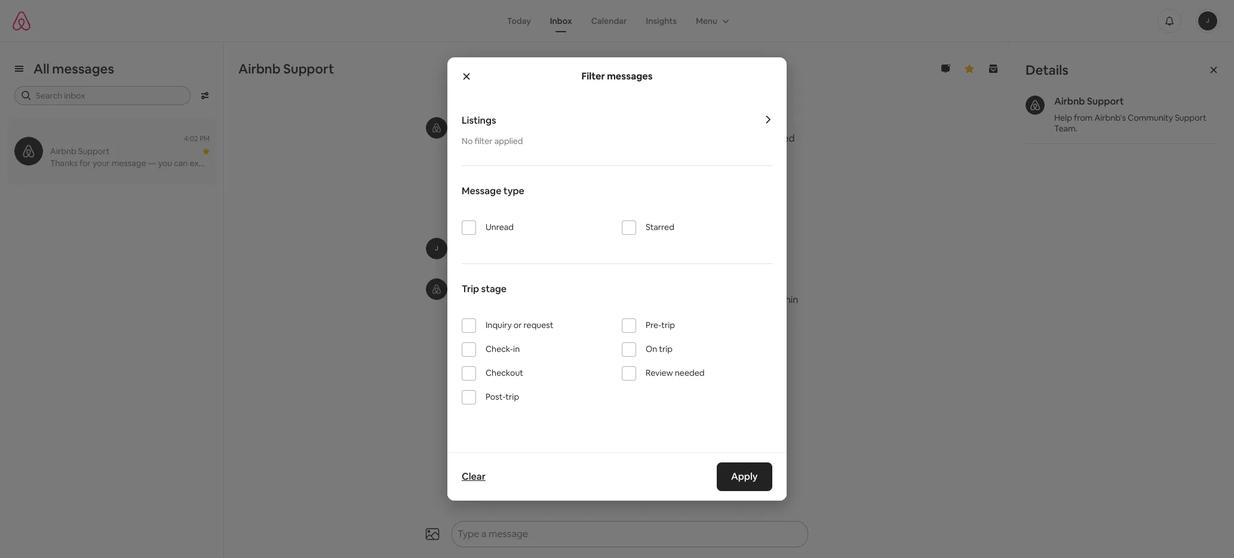 Task type: vqa. For each thing, say whether or not it's contained in the screenshot.
top next
yes



Task type: describe. For each thing, give the bounding box(es) containing it.
airbnb support help from airbnb's community support team.
[[1055, 95, 1207, 134]]

pm
[[200, 134, 210, 143]]

the inside "airbnb support thanks for your message — you can expect a reply from airbnb support within the next few minutes."
[[455, 308, 470, 320]]

on
[[646, 344, 657, 354]]

0 vertical spatial few
[[387, 158, 401, 168]]

pre-
[[646, 320, 662, 330]]

from inside "airbnb support thanks for your message — you can expect a reply from airbnb support within the next few minutes."
[[678, 293, 700, 306]]

message from airbnb support image inside airbnb support sent hi james, looks like you're new to hosting—welcome! let's get you connected with a member of our team right away.. sent oct 25, 2023, 4:02 pm "group"
[[426, 117, 448, 139]]

0 horizontal spatial from
[[246, 158, 265, 168]]

0 horizontal spatial a
[[219, 158, 223, 168]]

0 vertical spatial airbnb support
[[238, 60, 334, 77]]

our
[[534, 146, 549, 159]]

you're
[[541, 132, 568, 145]]

Search text field
[[36, 90, 182, 102]]

no filter applied
[[462, 136, 523, 146]]

post-trip
[[486, 391, 519, 402]]

today
[[507, 15, 531, 26]]

details element
[[1010, 42, 1234, 160]]

2 message from airbnb support image from the top
[[426, 278, 448, 300]]

thanks inside "airbnb support thanks for your message — you can expect a reply from airbnb support within the next few minutes."
[[455, 293, 486, 306]]

filter
[[475, 136, 493, 146]]

star image
[[203, 148, 210, 155]]

0 horizontal spatial for
[[80, 158, 91, 168]]

message type
[[462, 185, 525, 197]]

airbnb's
[[1095, 112, 1126, 123]]

post-
[[486, 391, 506, 402]]

trip for post-trip
[[506, 391, 519, 402]]

within inside "airbnb support thanks for your message — you can expect a reply from airbnb support within the next few minutes."
[[772, 293, 799, 306]]

0 horizontal spatial reply
[[225, 158, 244, 168]]

0 vertical spatial can
[[174, 158, 188, 168]]

message from airbnb support image inside airbnb support sent hi james, looks like you're new to hosting—welcome! let's get you connected with a member of our team right away.. sent oct 25, 2023, 4:02 pm "group"
[[426, 117, 448, 139]]

airbnb support image
[[1026, 96, 1045, 115]]

airbnb inside airbnb support help from airbnb's community support team.
[[1055, 95, 1085, 108]]

or
[[514, 320, 522, 330]]

member
[[483, 146, 521, 159]]

hosting—welcome!
[[602, 132, 687, 145]]

request
[[524, 320, 554, 330]]

starred
[[646, 222, 674, 232]]

filter messages
[[582, 70, 653, 82]]

airbnb support hi james, looks like you're new to hosting—welcome! let's get you connected with a member of our team right away.
[[455, 117, 795, 159]]

filter messages dialog
[[448, 57, 787, 501]]

0 horizontal spatial expect
[[190, 158, 217, 168]]

thanks for your message — you can expect a reply from airbnb support within the next few minutes.
[[50, 158, 436, 168]]

0 horizontal spatial minutes.
[[403, 158, 436, 168]]

insights
[[646, 15, 677, 26]]

trip for pre-trip
[[662, 320, 675, 330]]

filter
[[582, 70, 605, 82]]

of
[[523, 146, 532, 159]]

type
[[504, 185, 525, 197]]

right
[[576, 146, 597, 159]]

like
[[524, 132, 538, 145]]

your inside "airbnb support thanks for your message — you can expect a reply from airbnb support within the next few minutes."
[[503, 293, 523, 306]]

4:02
[[184, 134, 198, 143]]

community
[[1128, 112, 1173, 123]]

clear button
[[456, 465, 492, 489]]

messages for filter messages
[[607, 70, 653, 82]]

let's
[[689, 132, 710, 145]]

on trip
[[646, 344, 673, 354]]

calendar link
[[582, 9, 637, 32]]

a inside "airbnb support thanks for your message — you can expect a reply from airbnb support within the next few minutes."
[[647, 293, 652, 306]]

away.
[[599, 146, 623, 159]]

minutes. inside "airbnb support thanks for your message — you can expect a reply from airbnb support within the next few minutes."
[[512, 308, 550, 320]]

help
[[1055, 112, 1072, 123]]

reply inside "airbnb support thanks for your message — you can expect a reply from airbnb support within the next few minutes."
[[654, 293, 676, 306]]

hi
[[455, 132, 464, 145]]

0 horizontal spatial —
[[148, 158, 156, 168]]

airbnb support sent hi james, looks like you're new to hosting—welcome! let's get you connected with a member of our team right away.. sent oct 25, 2023, 4:02 pm group
[[413, 87, 822, 160]]

conversation with airbnb support heading
[[238, 60, 919, 77]]

insights link
[[637, 9, 686, 32]]

expect inside "airbnb support thanks for your message — you can expect a reply from airbnb support within the next few minutes."
[[614, 293, 645, 306]]

review needed
[[646, 367, 705, 378]]

can inside "airbnb support thanks for your message — you can expect a reply from airbnb support within the next few minutes."
[[596, 293, 612, 306]]

Type a message text field
[[453, 522, 786, 546]]



Task type: locate. For each thing, give the bounding box(es) containing it.
check-in
[[486, 344, 520, 354]]

trip up on trip
[[662, 320, 675, 330]]

1 vertical spatial airbnb support
[[50, 146, 110, 157]]

airbnb support thanks for your message — you can expect a reply from airbnb support within the next few minutes.
[[455, 278, 799, 320]]

unread
[[486, 222, 514, 232]]

1 horizontal spatial from
[[678, 293, 700, 306]]

a inside airbnb support hi james, looks like you're new to hosting—welcome! let's get you connected with a member of our team right away.
[[476, 146, 481, 159]]

you inside airbnb support hi james, looks like you're new to hosting—welcome! let's get you connected with a member of our team right away.
[[729, 132, 745, 145]]

1 horizontal spatial —
[[566, 293, 576, 306]]

0 horizontal spatial few
[[387, 158, 401, 168]]

0 vertical spatial within
[[328, 158, 351, 168]]

new
[[570, 132, 588, 145]]

0 vertical spatial message
[[112, 158, 146, 168]]

messages right filter
[[607, 70, 653, 82]]

0 horizontal spatial with
[[455, 146, 474, 159]]

0 vertical spatial message from airbnb support image
[[426, 117, 448, 139]]

inquiry
[[486, 320, 512, 330]]

1 horizontal spatial few
[[493, 308, 510, 320]]

needed
[[675, 367, 705, 378]]

few inside "airbnb support thanks for your message — you can expect a reply from airbnb support within the next few minutes."
[[493, 308, 510, 320]]

1 vertical spatial message from airbnb support image
[[426, 278, 448, 300]]

james live chat with us
[[455, 238, 527, 265]]

1 vertical spatial few
[[493, 308, 510, 320]]

all messages
[[33, 60, 114, 77]]

0 vertical spatial reply
[[225, 158, 244, 168]]

1 vertical spatial for
[[488, 293, 501, 306]]

1 horizontal spatial reply
[[654, 293, 676, 306]]

0 vertical spatial thanks
[[50, 158, 78, 168]]

with down hi
[[455, 146, 474, 159]]

0 vertical spatial for
[[80, 158, 91, 168]]

with left us
[[496, 253, 515, 265]]

stage
[[481, 283, 507, 295]]

1 vertical spatial with
[[496, 253, 515, 265]]

messages for all messages
[[52, 60, 114, 77]]

with inside airbnb support hi james, looks like you're new to hosting—welcome! let's get you connected with a member of our team right away.
[[455, 146, 474, 159]]

can
[[174, 158, 188, 168], [596, 293, 612, 306]]

team
[[551, 146, 574, 159]]

message
[[462, 185, 502, 197]]

review
[[646, 367, 673, 378]]

1 vertical spatial next
[[472, 308, 491, 320]]

apply button
[[717, 462, 773, 491]]

airbnb support image inside details element
[[1026, 96, 1045, 115]]

1 vertical spatial your
[[503, 293, 523, 306]]

to
[[590, 132, 600, 145]]

group
[[686, 9, 737, 32]]

2 vertical spatial trip
[[506, 391, 519, 402]]

inquiry or request
[[486, 320, 554, 330]]

1 horizontal spatial messages
[[607, 70, 653, 82]]

1 vertical spatial within
[[772, 293, 799, 306]]

for
[[80, 158, 91, 168], [488, 293, 501, 306]]

0 vertical spatial minutes.
[[403, 158, 436, 168]]

from
[[1074, 112, 1093, 123], [246, 158, 265, 168], [678, 293, 700, 306]]

chat
[[474, 253, 494, 265]]

1 horizontal spatial a
[[476, 146, 481, 159]]

in
[[513, 344, 520, 354]]

inbox link
[[541, 9, 582, 32]]

listings
[[462, 114, 496, 127]]

check-
[[486, 344, 513, 354]]

you
[[729, 132, 745, 145], [158, 158, 172, 168], [578, 293, 594, 306]]

message from airbnb support image left trip at the bottom left
[[426, 278, 448, 300]]

message from airbnb support image
[[426, 117, 448, 139], [426, 278, 448, 300]]

messages inside dialog
[[607, 70, 653, 82]]

1 horizontal spatial expect
[[614, 293, 645, 306]]

you inside "airbnb support thanks for your message — you can expect a reply from airbnb support within the next few minutes."
[[578, 293, 594, 306]]

2 vertical spatial you
[[578, 293, 594, 306]]

next
[[368, 158, 385, 168], [472, 308, 491, 320]]

the
[[353, 158, 366, 168], [455, 308, 470, 320]]

inbox
[[550, 15, 572, 26]]

1 horizontal spatial message
[[525, 293, 564, 306]]

2 message from airbnb support image from the top
[[426, 278, 448, 300]]

2 horizontal spatial you
[[729, 132, 745, 145]]

select to open user profile for james image
[[426, 238, 448, 259], [426, 238, 448, 259]]

looks
[[499, 132, 522, 145]]

clear
[[462, 470, 486, 483]]

1 vertical spatial can
[[596, 293, 612, 306]]

0 horizontal spatial messages
[[52, 60, 114, 77]]

0 horizontal spatial airbnb support
[[50, 146, 110, 157]]

1 horizontal spatial airbnb support
[[238, 60, 334, 77]]

1 horizontal spatial within
[[772, 293, 799, 306]]

1 vertical spatial thanks
[[455, 293, 486, 306]]

us
[[517, 253, 527, 265]]

0 horizontal spatial can
[[174, 158, 188, 168]]

message from airbnb support image left hi
[[426, 117, 448, 139]]

0 vertical spatial message from airbnb support image
[[426, 117, 448, 139]]

1 horizontal spatial minutes.
[[512, 308, 550, 320]]

1 vertical spatial reply
[[654, 293, 676, 306]]

trip down checkout
[[506, 391, 519, 402]]

1 vertical spatial expect
[[614, 293, 645, 306]]

pre-trip
[[646, 320, 675, 330]]

0 horizontal spatial message
[[112, 158, 146, 168]]

2 vertical spatial from
[[678, 293, 700, 306]]

connected
[[747, 132, 795, 145]]

1 vertical spatial from
[[246, 158, 265, 168]]

airbnb support image
[[1026, 96, 1045, 115], [14, 137, 43, 165], [14, 137, 43, 165]]

0 vertical spatial from
[[1074, 112, 1093, 123]]

0 horizontal spatial within
[[328, 158, 351, 168]]

live
[[455, 253, 472, 265]]

0 horizontal spatial the
[[353, 158, 366, 168]]

checkout
[[486, 367, 523, 378]]

1 horizontal spatial the
[[455, 308, 470, 320]]

0 vertical spatial expect
[[190, 158, 217, 168]]

0 horizontal spatial your
[[93, 158, 110, 168]]

0 horizontal spatial you
[[158, 158, 172, 168]]

next inside "airbnb support thanks for your message — you can expect a reply from airbnb support within the next few minutes."
[[472, 308, 491, 320]]

message from airbnb support image left trip at the bottom left
[[426, 278, 448, 300]]

1 message from airbnb support image from the top
[[426, 117, 448, 139]]

get
[[712, 132, 727, 145]]

1 horizontal spatial thanks
[[455, 293, 486, 306]]

2 horizontal spatial a
[[647, 293, 652, 306]]

1 message from airbnb support image from the top
[[426, 117, 448, 139]]

calendar
[[591, 15, 627, 26]]

0 vertical spatial your
[[93, 158, 110, 168]]

message from airbnb support image
[[426, 117, 448, 139], [426, 278, 448, 300]]

1 horizontal spatial your
[[503, 293, 523, 306]]

1 vertical spatial you
[[158, 158, 172, 168]]

1 horizontal spatial for
[[488, 293, 501, 306]]

4:02 pm
[[184, 134, 210, 143]]

messages up search text box
[[52, 60, 114, 77]]

your
[[93, 158, 110, 168], [503, 293, 523, 306]]

reply
[[225, 158, 244, 168], [654, 293, 676, 306]]

airbnb inside airbnb support hi james, looks like you're new to hosting—welcome! let's get you connected with a member of our team right away.
[[455, 117, 486, 130]]

0 vertical spatial —
[[148, 158, 156, 168]]

1 horizontal spatial you
[[578, 293, 594, 306]]

all
[[33, 60, 49, 77]]

support inside airbnb support hi james, looks like you're new to hosting—welcome! let's get you connected with a member of our team right away.
[[488, 117, 525, 130]]

airbnb support
[[238, 60, 334, 77], [50, 146, 110, 157]]

0 vertical spatial with
[[455, 146, 474, 159]]

with
[[455, 146, 474, 159], [496, 253, 515, 265]]

1 vertical spatial message
[[525, 293, 564, 306]]

james,
[[466, 132, 497, 145]]

support
[[283, 60, 334, 77], [1087, 95, 1124, 108], [1175, 112, 1207, 123], [488, 117, 525, 130], [78, 146, 110, 157], [294, 158, 326, 168], [488, 278, 525, 291], [734, 293, 770, 306]]

airbnb
[[238, 60, 281, 77], [1055, 95, 1085, 108], [455, 117, 486, 130], [50, 146, 76, 157], [266, 158, 293, 168], [455, 278, 486, 291], [702, 293, 732, 306]]

minutes.
[[403, 158, 436, 168], [512, 308, 550, 320]]

1 vertical spatial —
[[566, 293, 576, 306]]

0 horizontal spatial next
[[368, 158, 385, 168]]

messages
[[52, 60, 114, 77], [607, 70, 653, 82]]

no
[[462, 136, 473, 146]]

for inside "airbnb support thanks for your message — you can expect a reply from airbnb support within the next few minutes."
[[488, 293, 501, 306]]

0 horizontal spatial thanks
[[50, 158, 78, 168]]

with inside the james live chat with us
[[496, 253, 515, 265]]

a
[[476, 146, 481, 159], [219, 158, 223, 168], [647, 293, 652, 306]]

0 vertical spatial next
[[368, 158, 385, 168]]

0 vertical spatial trip
[[662, 320, 675, 330]]

1 vertical spatial message from airbnb support image
[[426, 278, 448, 300]]

0 vertical spatial you
[[729, 132, 745, 145]]

1 vertical spatial the
[[455, 308, 470, 320]]

applied
[[494, 136, 523, 146]]

—
[[148, 158, 156, 168], [566, 293, 576, 306]]

few
[[387, 158, 401, 168], [493, 308, 510, 320]]

— inside "airbnb support thanks for your message — you can expect a reply from airbnb support within the next few minutes."
[[566, 293, 576, 306]]

james button
[[455, 238, 484, 251]]

message from airbnb support image left hi
[[426, 117, 448, 139]]

details
[[1026, 62, 1069, 78]]

trip
[[662, 320, 675, 330], [659, 344, 673, 354], [506, 391, 519, 402]]

1 horizontal spatial with
[[496, 253, 515, 265]]

message inside "airbnb support thanks for your message — you can expect a reply from airbnb support within the next few minutes."
[[525, 293, 564, 306]]

trip
[[462, 283, 479, 295]]

1 horizontal spatial next
[[472, 308, 491, 320]]

within
[[328, 158, 351, 168], [772, 293, 799, 306]]

today link
[[498, 9, 541, 32]]

apply
[[732, 470, 758, 483]]

1 horizontal spatial can
[[596, 293, 612, 306]]

team.
[[1055, 123, 1078, 134]]

trip for on trip
[[659, 344, 673, 354]]

all messages heading
[[33, 60, 114, 77]]

thanks
[[50, 158, 78, 168], [455, 293, 486, 306]]

0 vertical spatial the
[[353, 158, 366, 168]]

james
[[455, 238, 484, 250]]

1 vertical spatial minutes.
[[512, 308, 550, 320]]

trip stage
[[462, 283, 507, 295]]

2 horizontal spatial from
[[1074, 112, 1093, 123]]

1 vertical spatial trip
[[659, 344, 673, 354]]

from inside airbnb support help from airbnb's community support team.
[[1074, 112, 1093, 123]]

expect
[[190, 158, 217, 168], [614, 293, 645, 306]]

message
[[112, 158, 146, 168], [525, 293, 564, 306]]

trip right on
[[659, 344, 673, 354]]



